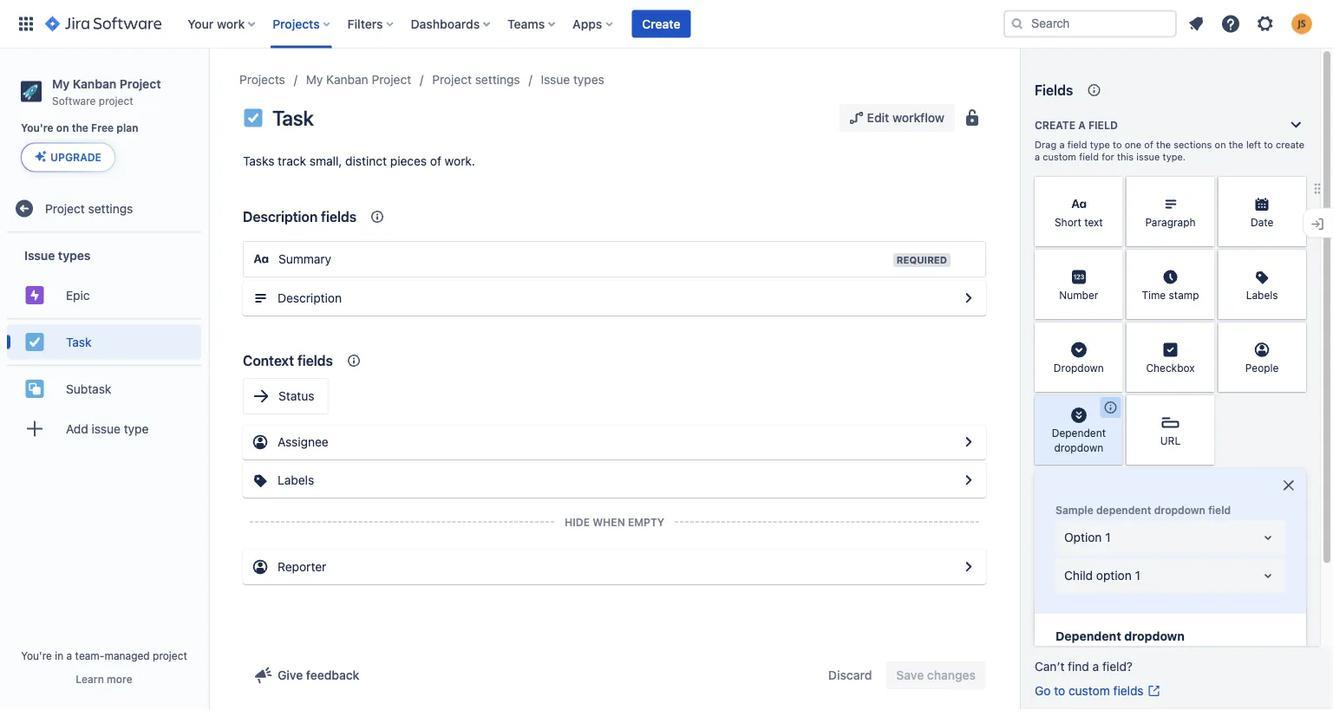 Task type: locate. For each thing, give the bounding box(es) containing it.
search all fields
[[1035, 494, 1113, 506]]

reporter
[[278, 560, 327, 574]]

add issue type
[[66, 422, 149, 436]]

field up and
[[1209, 504, 1232, 516]]

no restrictions image
[[962, 108, 983, 128]]

1 vertical spatial project settings link
[[7, 191, 201, 226]]

project
[[99, 94, 133, 107], [153, 650, 187, 662]]

you're in a team-managed project
[[21, 650, 187, 662]]

1 vertical spatial type
[[124, 422, 149, 436]]

None text field
[[1065, 529, 1068, 547], [1065, 568, 1068, 585], [1065, 529, 1068, 547], [1065, 568, 1068, 585]]

the
[[72, 122, 88, 134], [1157, 139, 1172, 151], [1229, 139, 1244, 151]]

banner
[[0, 0, 1334, 49]]

0 vertical spatial open field configuration image
[[959, 432, 980, 453]]

1 vertical spatial task
[[66, 335, 92, 349]]

1
[[1106, 531, 1111, 545], [1136, 569, 1141, 583]]

type.
[[1163, 151, 1186, 163]]

issue types link
[[541, 69, 605, 90]]

1 horizontal spatial issue types
[[541, 72, 605, 87]]

0 vertical spatial of
[[1145, 139, 1154, 151]]

projects right work
[[273, 16, 320, 31]]

fields
[[321, 209, 357, 225], [298, 353, 333, 369], [1086, 494, 1113, 506], [1083, 548, 1110, 560], [1093, 582, 1121, 594], [1114, 684, 1144, 699]]

of right one in the right top of the page
[[1145, 139, 1154, 151]]

1 vertical spatial you're
[[21, 650, 52, 662]]

sections
[[1174, 139, 1213, 151]]

custom down can't find a field?
[[1069, 684, 1111, 699]]

2 horizontal spatial issue
[[1168, 548, 1193, 560]]

my up software
[[52, 76, 70, 91]]

you're for you're in a team-managed project
[[21, 650, 52, 662]]

types down apps popup button
[[574, 72, 605, 87]]

task inside "group"
[[66, 335, 92, 349]]

1 you're from the top
[[21, 122, 54, 134]]

you're on the free plan
[[21, 122, 138, 134]]

fields left the more information about the suggested fields icon
[[1093, 582, 1121, 594]]

type up 'for'
[[1090, 139, 1111, 151]]

1 horizontal spatial issue
[[541, 72, 570, 87]]

dropdown up reuse 27 fields from other issue types and projects
[[1155, 504, 1206, 516]]

open field configuration image for reporter
[[959, 557, 980, 578]]

project up plan
[[120, 76, 161, 91]]

0 vertical spatial settings
[[475, 72, 520, 87]]

fields
[[1035, 82, 1074, 98]]

issue down one in the right top of the page
[[1137, 151, 1161, 163]]

2 horizontal spatial types
[[1196, 548, 1223, 560]]

0 vertical spatial dependent
[[1052, 427, 1106, 439]]

custom inside drag a field type to one of the sections on the left to create a custom field for this issue type.
[[1043, 151, 1077, 163]]

0 horizontal spatial the
[[72, 122, 88, 134]]

0 vertical spatial description
[[243, 209, 318, 225]]

dropdown up 'field?'
[[1125, 630, 1185, 644]]

more information image for short text
[[1101, 179, 1122, 200]]

0 horizontal spatial project
[[99, 94, 133, 107]]

apps button
[[568, 10, 620, 38]]

the left left
[[1229, 139, 1244, 151]]

tasks
[[243, 154, 275, 168]]

banner containing your work
[[0, 0, 1334, 49]]

open field configuration image
[[959, 432, 980, 453], [959, 470, 980, 491]]

distinct
[[346, 154, 387, 168]]

more information image
[[1284, 179, 1305, 200], [1193, 252, 1213, 272], [1284, 252, 1305, 272], [1193, 325, 1213, 345], [1101, 397, 1122, 418]]

kanban
[[326, 72, 369, 87], [73, 76, 116, 91]]

1 vertical spatial projects
[[240, 72, 285, 87]]

of
[[1145, 139, 1154, 151], [430, 154, 442, 168]]

of left work.
[[430, 154, 442, 168]]

0 horizontal spatial settings
[[88, 201, 133, 216]]

to right left
[[1265, 139, 1274, 151]]

settings down primary element
[[475, 72, 520, 87]]

custom down drag
[[1043, 151, 1077, 163]]

project right managed
[[153, 650, 187, 662]]

0 vertical spatial dependent dropdown
[[1052, 427, 1106, 454]]

more information image for people
[[1284, 325, 1305, 345]]

my kanban project
[[306, 72, 412, 87]]

0 horizontal spatial labels
[[278, 473, 314, 488]]

open field configuration image inside assignee button
[[959, 432, 980, 453]]

type inside add issue type button
[[124, 422, 149, 436]]

add issue type button
[[7, 412, 201, 446]]

0 vertical spatial open field configuration image
[[959, 288, 980, 309]]

0 vertical spatial issue
[[1137, 151, 1161, 163]]

open field configuration image inside labels button
[[959, 470, 980, 491]]

my right projects link
[[306, 72, 323, 87]]

required
[[897, 255, 948, 266]]

create
[[1276, 139, 1305, 151]]

from
[[1113, 548, 1136, 560]]

labels down date
[[1247, 289, 1279, 301]]

dropdown
[[1055, 442, 1104, 454], [1155, 504, 1206, 516], [1125, 630, 1185, 644]]

project settings down dashboards popup button
[[432, 72, 520, 87]]

my kanban project software project
[[52, 76, 161, 107]]

project settings down upgrade
[[45, 201, 133, 216]]

kanban inside the my kanban project software project
[[73, 76, 116, 91]]

0 horizontal spatial kanban
[[73, 76, 116, 91]]

0 horizontal spatial to
[[1055, 684, 1066, 699]]

dependent dropdown up all
[[1052, 427, 1106, 454]]

add
[[66, 422, 88, 436]]

1 horizontal spatial my
[[306, 72, 323, 87]]

0 horizontal spatial issue
[[24, 248, 55, 263]]

my for my kanban project software project
[[52, 76, 70, 91]]

0 vertical spatial custom
[[1043, 151, 1077, 163]]

empty
[[628, 516, 665, 528]]

kanban down "filters"
[[326, 72, 369, 87]]

27
[[1068, 548, 1080, 560]]

projects inside dropdown button
[[273, 16, 320, 31]]

dependent up can't find a field?
[[1056, 630, 1122, 644]]

fields left this link will be opened in a new tab image
[[1114, 684, 1144, 699]]

1 horizontal spatial create
[[1035, 119, 1076, 131]]

jira software image
[[45, 13, 162, 34], [45, 13, 162, 34]]

0 vertical spatial issue
[[541, 72, 570, 87]]

1 horizontal spatial type
[[1090, 139, 1111, 151]]

labels down the 'assignee'
[[278, 473, 314, 488]]

1 horizontal spatial issue
[[1137, 151, 1161, 163]]

upgrade
[[50, 151, 101, 163]]

1 vertical spatial settings
[[88, 201, 133, 216]]

1 horizontal spatial labels
[[1247, 289, 1279, 301]]

discard
[[829, 669, 872, 683]]

kanban up software
[[73, 76, 116, 91]]

on right 'sections'
[[1215, 139, 1227, 151]]

open image
[[1258, 566, 1279, 587]]

description inside button
[[278, 291, 342, 305]]

0 vertical spatial dropdown
[[1055, 442, 1104, 454]]

1 horizontal spatial settings
[[475, 72, 520, 87]]

you're up upgrade button
[[21, 122, 54, 134]]

settings down upgrade
[[88, 201, 133, 216]]

1 vertical spatial project settings
[[45, 201, 133, 216]]

1 horizontal spatial project settings
[[432, 72, 520, 87]]

types left and
[[1196, 548, 1223, 560]]

0 horizontal spatial on
[[56, 122, 69, 134]]

dependent down dropdown in the bottom of the page
[[1052, 427, 1106, 439]]

more information image for paragraph
[[1193, 179, 1213, 200]]

project down upgrade button
[[45, 201, 85, 216]]

my
[[306, 72, 323, 87], [52, 76, 70, 91]]

1 horizontal spatial kanban
[[326, 72, 369, 87]]

create up drag
[[1035, 119, 1076, 131]]

project down dashboards popup button
[[432, 72, 472, 87]]

task link
[[7, 325, 201, 360]]

appswitcher icon image
[[16, 13, 36, 34]]

0 vertical spatial you're
[[21, 122, 54, 134]]

short
[[1055, 216, 1082, 228]]

0 horizontal spatial my
[[52, 76, 70, 91]]

0 horizontal spatial types
[[58, 248, 91, 263]]

1 vertical spatial on
[[1215, 139, 1227, 151]]

short text
[[1055, 216, 1104, 228]]

field down create a field
[[1068, 139, 1088, 151]]

on inside drag a field type to one of the sections on the left to create a custom field for this issue type.
[[1215, 139, 1227, 151]]

fields left more information about the context fields icon
[[321, 209, 357, 225]]

description down summary in the top left of the page
[[278, 291, 342, 305]]

my inside the my kanban project software project
[[52, 76, 70, 91]]

1 vertical spatial issue
[[92, 422, 121, 436]]

1 open field configuration image from the top
[[959, 288, 980, 309]]

1 vertical spatial description
[[278, 291, 342, 305]]

1 vertical spatial 1
[[1136, 569, 1141, 583]]

dropdown up all
[[1055, 442, 1104, 454]]

reuse 27 fields from other issue types and projects
[[1035, 548, 1287, 560]]

create
[[642, 16, 681, 31], [1035, 119, 1076, 131]]

0 vertical spatial 1
[[1106, 531, 1111, 545]]

dashboards button
[[406, 10, 497, 38]]

hide
[[565, 516, 590, 528]]

open field configuration image inside the reporter button
[[959, 557, 980, 578]]

2 open field configuration image from the top
[[959, 470, 980, 491]]

field
[[1089, 119, 1118, 131], [1068, 139, 1088, 151], [1080, 151, 1099, 163], [1209, 504, 1232, 516]]

plan
[[117, 122, 138, 134]]

free
[[91, 122, 114, 134]]

text
[[1085, 216, 1104, 228]]

for
[[1102, 151, 1115, 163]]

of inside drag a field type to one of the sections on the left to create a custom field for this issue type.
[[1145, 139, 1154, 151]]

0 vertical spatial create
[[642, 16, 681, 31]]

field left 'for'
[[1080, 151, 1099, 163]]

task down epic at left top
[[66, 335, 92, 349]]

issue down teams dropdown button at the top of the page
[[541, 72, 570, 87]]

1 vertical spatial issue
[[24, 248, 55, 263]]

on up upgrade button
[[56, 122, 69, 134]]

option 1
[[1065, 531, 1111, 545]]

0 vertical spatial project
[[99, 94, 133, 107]]

type inside drag a field type to one of the sections on the left to create a custom field for this issue type.
[[1090, 139, 1111, 151]]

projects up issue type icon
[[240, 72, 285, 87]]

sample
[[1056, 504, 1094, 516]]

issue right add
[[92, 422, 121, 436]]

task right issue type icon
[[272, 106, 314, 130]]

1 horizontal spatial types
[[574, 72, 605, 87]]

project settings link down dashboards popup button
[[432, 69, 520, 90]]

0 vertical spatial task
[[272, 106, 314, 130]]

1 vertical spatial labels
[[278, 473, 314, 488]]

labels inside button
[[278, 473, 314, 488]]

1 horizontal spatial project
[[153, 650, 187, 662]]

description up summary in the top left of the page
[[243, 209, 318, 225]]

dialog
[[1035, 469, 1307, 711]]

1 vertical spatial open field configuration image
[[959, 557, 980, 578]]

my for my kanban project
[[306, 72, 323, 87]]

to right go
[[1055, 684, 1066, 699]]

1 vertical spatial dependent dropdown
[[1056, 630, 1185, 644]]

edit
[[867, 111, 890, 125]]

search image
[[1011, 17, 1025, 31]]

the left the free
[[72, 122, 88, 134]]

more information image
[[1101, 179, 1122, 200], [1193, 179, 1213, 200], [1101, 252, 1122, 272], [1101, 325, 1122, 345], [1284, 325, 1305, 345]]

0 vertical spatial projects
[[273, 16, 320, 31]]

give
[[278, 669, 303, 683]]

0 horizontal spatial create
[[642, 16, 681, 31]]

labels button
[[243, 463, 987, 498]]

add issue type image
[[24, 419, 45, 439]]

open field configuration image
[[959, 288, 980, 309], [959, 557, 980, 578]]

1 vertical spatial of
[[430, 154, 442, 168]]

more information about the context fields image
[[344, 351, 364, 371]]

1 horizontal spatial to
[[1113, 139, 1123, 151]]

2 you're from the top
[[21, 650, 52, 662]]

labels for open field configuration icon within the labels button
[[278, 473, 314, 488]]

0 vertical spatial type
[[1090, 139, 1111, 151]]

1 vertical spatial create
[[1035, 119, 1076, 131]]

discard button
[[818, 662, 883, 690]]

filters button
[[342, 10, 401, 38]]

1 vertical spatial open field configuration image
[[959, 470, 980, 491]]

project up plan
[[99, 94, 133, 107]]

0 vertical spatial labels
[[1247, 289, 1279, 301]]

fields left more information about the context fields image
[[298, 353, 333, 369]]

projects
[[1247, 548, 1287, 560]]

project settings link down upgrade
[[7, 191, 201, 226]]

issue inside issue types link
[[541, 72, 570, 87]]

apps
[[573, 16, 603, 31]]

close image
[[1279, 476, 1300, 496]]

issue
[[1137, 151, 1161, 163], [92, 422, 121, 436], [1168, 548, 1193, 560]]

you're left in
[[21, 650, 52, 662]]

group
[[7, 233, 201, 457]]

1 horizontal spatial project settings link
[[432, 69, 520, 90]]

issue right other at the bottom
[[1168, 548, 1193, 560]]

kanban for my kanban project
[[326, 72, 369, 87]]

the up 'type.'
[[1157, 139, 1172, 151]]

on
[[56, 122, 69, 134], [1215, 139, 1227, 151]]

issue types down apps
[[541, 72, 605, 87]]

dashboards
[[411, 16, 480, 31]]

0 horizontal spatial task
[[66, 335, 92, 349]]

0 horizontal spatial issue
[[92, 422, 121, 436]]

description for description fields
[[243, 209, 318, 225]]

projects button
[[267, 10, 337, 38]]

open field configuration image inside description button
[[959, 288, 980, 309]]

description for description
[[278, 291, 342, 305]]

dependent dropdown up 'field?'
[[1056, 630, 1185, 644]]

issue types
[[541, 72, 605, 87], [24, 248, 91, 263]]

1 vertical spatial types
[[58, 248, 91, 263]]

1 open field configuration image from the top
[[959, 432, 980, 453]]

types up epic at left top
[[58, 248, 91, 263]]

fields down option 1
[[1083, 548, 1110, 560]]

1 horizontal spatial on
[[1215, 139, 1227, 151]]

track
[[278, 154, 306, 168]]

upgrade button
[[22, 143, 114, 171]]

1 horizontal spatial of
[[1145, 139, 1154, 151]]

open image
[[1258, 528, 1279, 548]]

0 vertical spatial issue types
[[541, 72, 605, 87]]

type down subtask link
[[124, 422, 149, 436]]

create inside create button
[[642, 16, 681, 31]]

2 open field configuration image from the top
[[959, 557, 980, 578]]

0 horizontal spatial type
[[124, 422, 149, 436]]

help image
[[1221, 13, 1242, 34]]

1 vertical spatial dropdown
[[1155, 504, 1206, 516]]

issue up epic link
[[24, 248, 55, 263]]

projects
[[273, 16, 320, 31], [240, 72, 285, 87]]

1 vertical spatial issue types
[[24, 248, 91, 263]]

issue types up epic at left top
[[24, 248, 91, 263]]

you're for you're on the free plan
[[21, 122, 54, 134]]

create right apps popup button
[[642, 16, 681, 31]]

notifications image
[[1186, 13, 1207, 34]]

project
[[372, 72, 412, 87], [432, 72, 472, 87], [120, 76, 161, 91], [45, 201, 85, 216]]

more information about the context fields image
[[367, 207, 388, 227]]

field up 'for'
[[1089, 119, 1118, 131]]

custom
[[1043, 151, 1077, 163], [1069, 684, 1111, 699]]

left
[[1247, 139, 1262, 151]]

to up the this
[[1113, 139, 1123, 151]]



Task type: vqa. For each thing, say whether or not it's contained in the screenshot.


Task type: describe. For each thing, give the bounding box(es) containing it.
project inside the my kanban project software project
[[99, 94, 133, 107]]

epic link
[[7, 278, 201, 313]]

give feedback
[[278, 669, 360, 683]]

0 horizontal spatial of
[[430, 154, 442, 168]]

learn more
[[76, 673, 132, 686]]

workflow
[[893, 111, 945, 125]]

1 horizontal spatial the
[[1157, 139, 1172, 151]]

more information image for dropdown
[[1101, 325, 1122, 345]]

open field configuration image for description
[[959, 288, 980, 309]]

edit workflow button
[[840, 104, 955, 132]]

settings image
[[1256, 13, 1276, 34]]

go to custom fields link
[[1035, 683, 1162, 700]]

projects for projects link
[[240, 72, 285, 87]]

create button
[[632, 10, 691, 38]]

more information image for checkbox
[[1193, 325, 1213, 345]]

learn more button
[[76, 673, 132, 686]]

context
[[243, 353, 294, 369]]

assignee button
[[243, 425, 987, 460]]

2 vertical spatial issue
[[1168, 548, 1193, 560]]

projects link
[[240, 69, 285, 90]]

in
[[55, 650, 64, 662]]

summary
[[279, 252, 332, 266]]

tasks track small, distinct pieces of work.
[[243, 154, 475, 168]]

your profile and settings image
[[1292, 13, 1313, 34]]

url
[[1161, 435, 1181, 447]]

drag
[[1035, 139, 1057, 151]]

0 vertical spatial on
[[56, 122, 69, 134]]

suggested
[[1035, 582, 1090, 594]]

issue inside add issue type button
[[92, 422, 121, 436]]

0 vertical spatial types
[[574, 72, 605, 87]]

find
[[1068, 660, 1090, 674]]

open field configuration image for assignee
[[959, 432, 980, 453]]

your work button
[[182, 10, 262, 38]]

field inside dialog
[[1209, 504, 1232, 516]]

my kanban project link
[[306, 69, 412, 90]]

subtask link
[[7, 372, 201, 406]]

edit workflow
[[867, 111, 945, 125]]

1 vertical spatial dependent
[[1056, 630, 1122, 644]]

stamp
[[1169, 289, 1200, 301]]

project down the filters "dropdown button"
[[372, 72, 412, 87]]

managed
[[105, 650, 150, 662]]

time
[[1142, 289, 1166, 301]]

more information image for number
[[1101, 252, 1122, 272]]

issue inside drag a field type to one of the sections on the left to create a custom field for this issue type.
[[1137, 151, 1161, 163]]

child
[[1065, 569, 1093, 583]]

software
[[52, 94, 96, 107]]

sample dependent dropdown field
[[1056, 504, 1232, 516]]

1 vertical spatial project
[[153, 650, 187, 662]]

labels for labels's more information image
[[1247, 289, 1279, 301]]

subtask
[[66, 382, 111, 396]]

sidebar navigation image
[[189, 69, 227, 104]]

more information image for time stamp
[[1193, 252, 1213, 272]]

a right drag
[[1060, 139, 1065, 151]]

go to custom fields
[[1035, 684, 1144, 699]]

more information image for labels
[[1284, 252, 1305, 272]]

context fields
[[243, 353, 333, 369]]

this link will be opened in a new tab image
[[1148, 685, 1162, 699]]

compass
[[1070, 616, 1122, 630]]

dependent dropdown inside dialog
[[1056, 630, 1185, 644]]

1 horizontal spatial task
[[272, 106, 314, 130]]

1 horizontal spatial 1
[[1136, 569, 1141, 583]]

compass button
[[1035, 606, 1307, 640]]

a down drag
[[1035, 151, 1041, 163]]

1 vertical spatial custom
[[1069, 684, 1111, 699]]

task group
[[7, 318, 201, 365]]

pieces
[[390, 154, 427, 168]]

0 vertical spatial project settings
[[432, 72, 520, 87]]

more information image for date
[[1284, 179, 1305, 200]]

work.
[[445, 154, 475, 168]]

0 horizontal spatial 1
[[1106, 531, 1111, 545]]

group containing issue types
[[7, 233, 201, 457]]

work
[[217, 16, 245, 31]]

description fields
[[243, 209, 357, 225]]

field?
[[1103, 660, 1133, 674]]

Search field
[[1004, 10, 1178, 38]]

search
[[1035, 494, 1069, 506]]

more
[[107, 673, 132, 686]]

child option 1
[[1065, 569, 1141, 583]]

more information about the suggested fields image
[[1132, 578, 1153, 599]]

projects for the projects dropdown button
[[273, 16, 320, 31]]

team-
[[75, 650, 105, 662]]

other
[[1139, 548, 1165, 560]]

2 vertical spatial dropdown
[[1125, 630, 1185, 644]]

2 horizontal spatial the
[[1229, 139, 1244, 151]]

when
[[593, 516, 625, 528]]

2 vertical spatial types
[[1196, 548, 1223, 560]]

dependent
[[1097, 504, 1152, 516]]

learn
[[76, 673, 104, 686]]

2 horizontal spatial to
[[1265, 139, 1274, 151]]

can't
[[1035, 660, 1065, 674]]

to inside go to custom fields link
[[1055, 684, 1066, 699]]

project inside the my kanban project software project
[[120, 76, 161, 91]]

give feedback button
[[243, 662, 370, 690]]

kanban for my kanban project software project
[[73, 76, 116, 91]]

0 vertical spatial project settings link
[[432, 69, 520, 90]]

status
[[279, 389, 314, 404]]

a down more information about the fields image
[[1079, 119, 1086, 131]]

hide when empty
[[565, 516, 665, 528]]

issue type icon image
[[243, 108, 264, 128]]

one
[[1125, 139, 1142, 151]]

0 horizontal spatial project settings link
[[7, 191, 201, 226]]

your work
[[188, 16, 245, 31]]

description button
[[243, 281, 987, 316]]

create for create
[[642, 16, 681, 31]]

paragraph
[[1146, 216, 1196, 228]]

0 horizontal spatial issue types
[[24, 248, 91, 263]]

number
[[1060, 289, 1099, 301]]

go
[[1035, 684, 1051, 699]]

drag a field type to one of the sections on the left to create a custom field for this issue type.
[[1035, 139, 1305, 163]]

dialog containing option 1
[[1035, 469, 1307, 711]]

open field configuration image for labels
[[959, 470, 980, 491]]

0 horizontal spatial project settings
[[45, 201, 133, 216]]

option
[[1065, 531, 1102, 545]]

small,
[[310, 154, 342, 168]]

Type to search all fields text field
[[1037, 510, 1284, 541]]

assignee
[[278, 435, 329, 450]]

people
[[1246, 362, 1279, 374]]

reporter button
[[243, 550, 987, 585]]

feedback
[[306, 669, 360, 683]]

fields right all
[[1086, 494, 1113, 506]]

create a field
[[1035, 119, 1118, 131]]

create for create a field
[[1035, 119, 1076, 131]]

and
[[1226, 548, 1244, 560]]

primary element
[[10, 0, 1004, 48]]

checkbox
[[1147, 362, 1195, 374]]

option
[[1097, 569, 1132, 583]]

teams button
[[503, 10, 562, 38]]

a right in
[[66, 650, 72, 662]]

this
[[1118, 151, 1134, 163]]

more information about the fields image
[[1084, 80, 1105, 101]]

reuse
[[1035, 548, 1065, 560]]

can't find a field?
[[1035, 660, 1133, 674]]

a right find
[[1093, 660, 1100, 674]]



